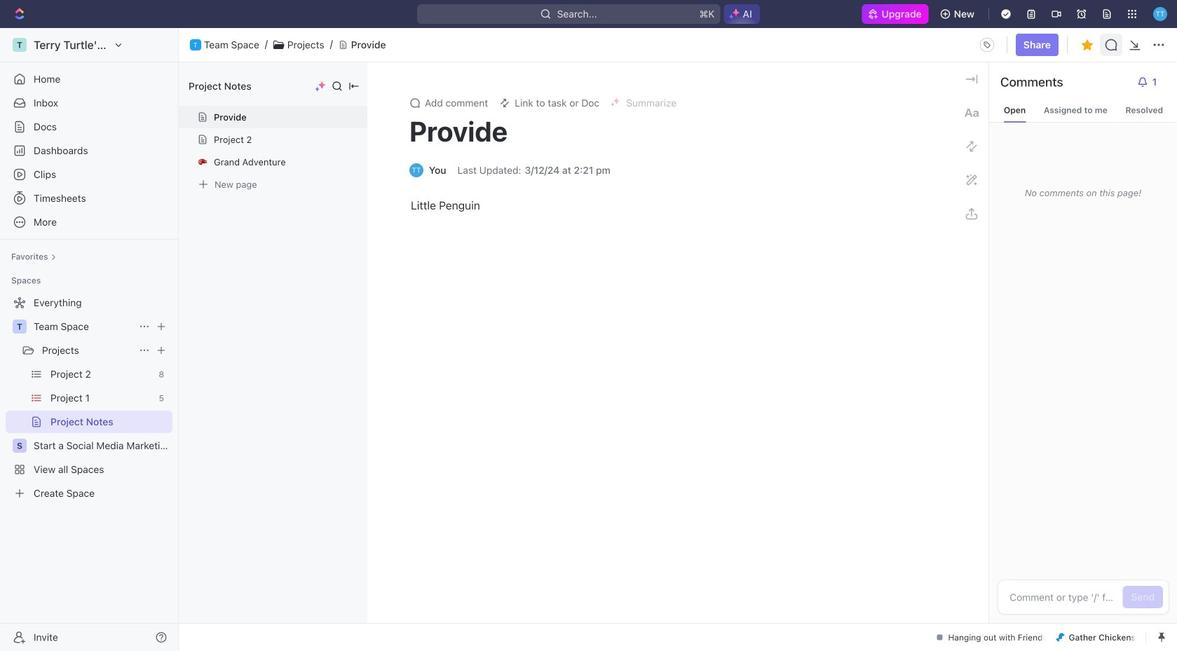 Task type: describe. For each thing, give the bounding box(es) containing it.
terry turtle's workspace, , element
[[13, 38, 27, 52]]

start a social media marketing agency, , element
[[13, 439, 27, 453]]

dropdown menu image
[[976, 34, 999, 56]]

team space, , element
[[13, 320, 27, 334]]



Task type: vqa. For each thing, say whether or not it's contained in the screenshot.
drumstick bite icon
yes



Task type: locate. For each thing, give the bounding box(es) containing it.
tree inside the 'sidebar' navigation
[[6, 292, 173, 505]]

drumstick bite image
[[1057, 634, 1065, 642]]

tree
[[6, 292, 173, 505]]

sidebar navigation
[[0, 28, 182, 652]]



